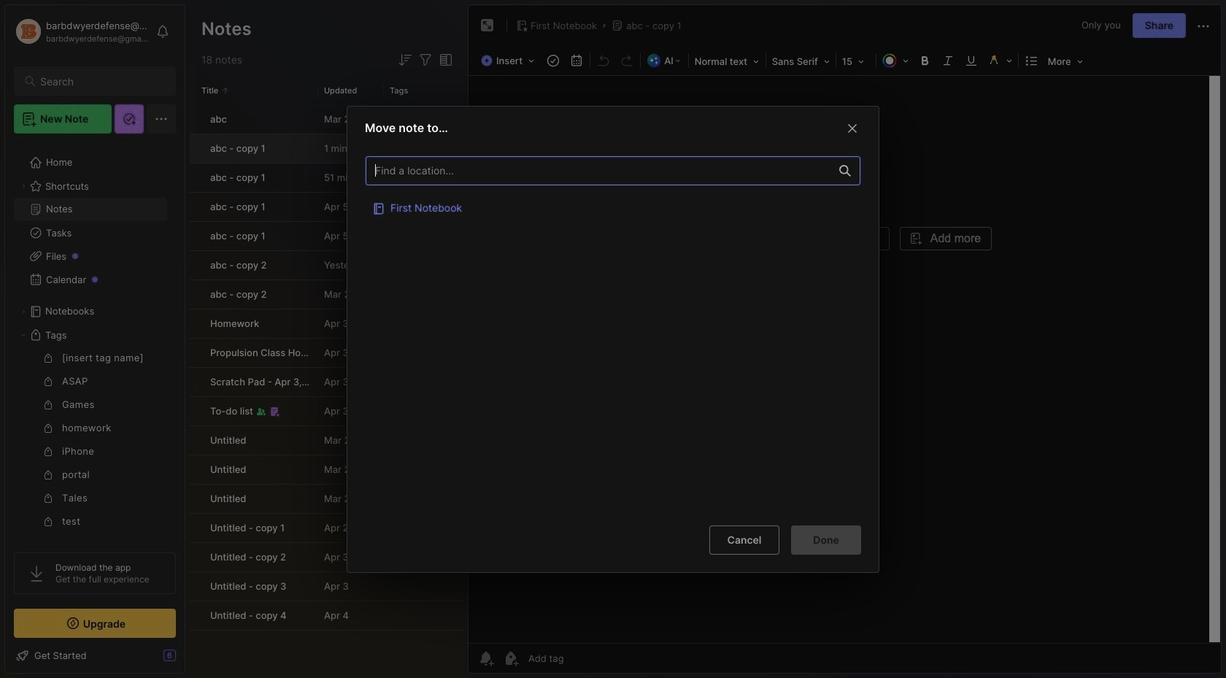 Task type: vqa. For each thing, say whether or not it's contained in the screenshot.
Free:
no



Task type: locate. For each thing, give the bounding box(es) containing it.
row group
[[190, 105, 463, 631]]

expand tags image
[[19, 331, 28, 339]]

None search field
[[40, 72, 163, 90]]

font family image
[[768, 51, 834, 70]]

Find a location field
[[358, 148, 868, 513]]

cell inside find a location field
[[366, 192, 861, 221]]

calendar event image
[[566, 50, 587, 71]]

0 vertical spatial cell
[[366, 192, 861, 221]]

group inside tree
[[14, 347, 167, 580]]

underline image
[[961, 50, 982, 71]]

more image
[[1044, 51, 1087, 70]]

Find a location… text field
[[366, 158, 831, 182]]

main element
[[0, 0, 190, 678]]

note window element
[[468, 4, 1222, 674]]

group
[[14, 347, 167, 580]]

cell
[[366, 192, 861, 221], [390, 545, 446, 573]]

task image
[[543, 50, 564, 71]]

Search text field
[[40, 74, 163, 88]]

font color image
[[878, 50, 913, 71]]

heading level image
[[690, 51, 764, 70]]

highlight image
[[983, 50, 1017, 71]]

close image
[[844, 119, 861, 137]]

tree
[[5, 142, 185, 636]]

italic image
[[938, 50, 958, 71]]



Task type: describe. For each thing, give the bounding box(es) containing it.
expand notebooks image
[[19, 307, 28, 316]]

tree inside main element
[[5, 142, 185, 636]]

none search field inside main element
[[40, 72, 163, 90]]

add tag image
[[502, 650, 520, 667]]

expand note image
[[479, 17, 496, 34]]

1 vertical spatial cell
[[390, 545, 446, 573]]

add a reminder image
[[477, 650, 495, 667]]

insert image
[[477, 51, 542, 70]]

bulleted list image
[[1022, 50, 1042, 71]]

Note Editor text field
[[469, 75, 1221, 643]]

bold image
[[914, 50, 935, 71]]

font size image
[[838, 51, 874, 70]]



